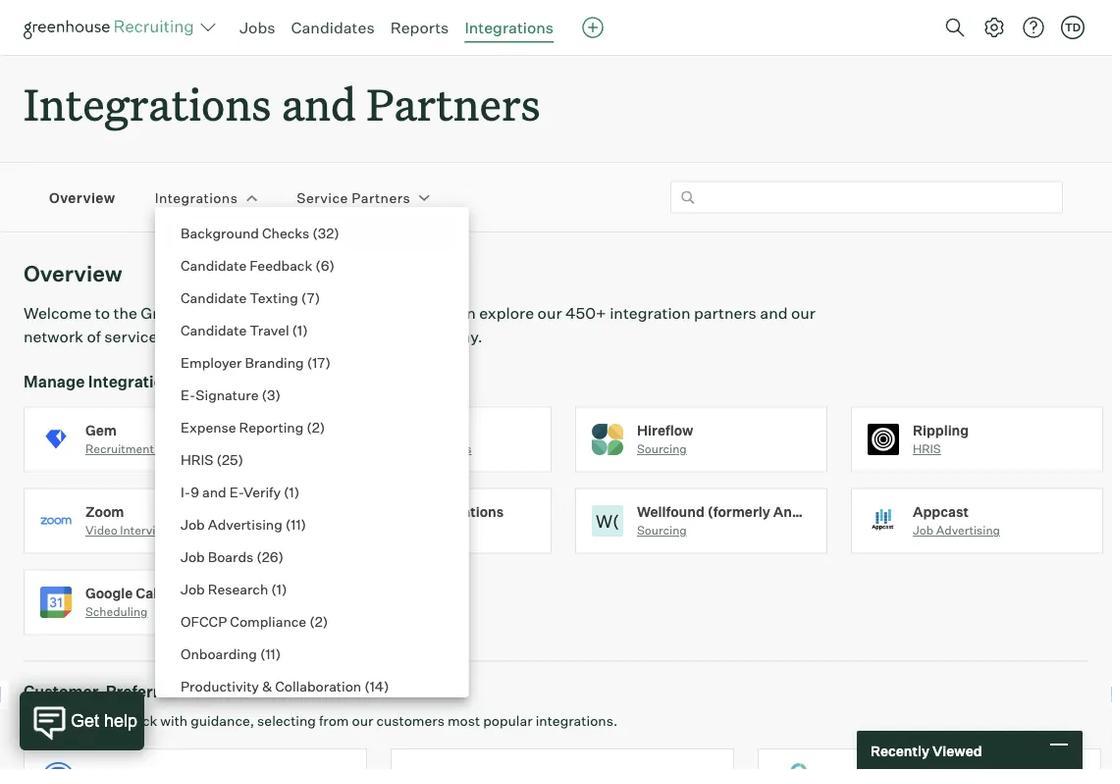 Task type: vqa. For each thing, say whether or not it's contained in the screenshot.


Task type: locate. For each thing, give the bounding box(es) containing it.
service partners link
[[297, 188, 410, 207]]

3 candidate from the top
[[181, 322, 247, 339]]

recently viewed
[[871, 742, 982, 760]]

0 vertical spatial 1
[[298, 322, 303, 339]]

( for travel
[[292, 322, 298, 339]]

2 sourcing from the top
[[637, 523, 687, 538]]

0 horizontal spatial e-
[[181, 386, 196, 403]]

0 vertical spatial candidate
[[181, 257, 247, 274]]

( right branding
[[307, 354, 312, 371]]

partners.
[[161, 327, 228, 347]]

1 right travel
[[298, 322, 303, 339]]

advertising
[[208, 516, 283, 533], [936, 523, 1000, 538]]

1 candidate from the top
[[181, 257, 247, 274]]

2 vertical spatial and
[[202, 483, 226, 501]]

1 vertical spatial integrations link
[[155, 188, 238, 207]]

2
[[312, 419, 320, 436], [315, 613, 323, 630]]

0 horizontal spatial hris
[[181, 451, 214, 468]]

branding
[[245, 354, 304, 371]]

candidate up candidate texting ( 7 )
[[181, 257, 247, 274]]

1 horizontal spatial background
[[361, 442, 429, 457]]

partners down partnerships
[[268, 327, 331, 347]]

checks up feedback
[[262, 224, 310, 242]]

sourcing inside wellfound (formerly angellist talent) sourcing
[[637, 523, 687, 538]]

2 for ofccp compliance ( 2 )
[[315, 613, 323, 630]]

collaboration
[[275, 678, 361, 695]]

0 horizontal spatial and
[[202, 483, 226, 501]]

0 horizontal spatial checks
[[262, 224, 310, 242]]

candidate feedback ( 6 )
[[181, 257, 335, 274]]

with
[[160, 713, 188, 730]]

candidate up employer
[[181, 322, 247, 339]]

( for checks
[[313, 224, 318, 242]]

candidate
[[181, 257, 247, 274], [181, 289, 247, 306], [181, 322, 247, 339]]

where
[[371, 304, 416, 323]]

( right reporting
[[307, 419, 312, 436]]

checks up integrations
[[431, 442, 472, 457]]

0 vertical spatial partners
[[366, 75, 540, 133]]

( for signature
[[262, 386, 267, 403]]

from
[[319, 713, 349, 730]]

2 vertical spatial candidate
[[181, 322, 247, 339]]

integration
[[610, 304, 691, 323]]

customer-
[[24, 682, 106, 702]]

( for feedback
[[315, 257, 321, 274]]

background checks link
[[299, 407, 575, 489]]

candidates
[[291, 18, 375, 37]]

0 vertical spatial checks
[[262, 224, 310, 242]]

(formerly
[[708, 503, 770, 521]]

0 vertical spatial background
[[181, 224, 259, 242]]

0 vertical spatial e-
[[181, 386, 196, 403]]

25
[[222, 451, 238, 468]]

) for employer branding ( 17 )
[[325, 354, 331, 371]]

1 vertical spatial and
[[760, 304, 788, 323]]

) for expense reporting ( 2 )
[[320, 419, 325, 436]]

11 down the i-9 and e-verify ( 1 )
[[291, 516, 301, 533]]

job for job advertising ( 11 )
[[181, 516, 205, 533]]

marketing
[[157, 442, 213, 457]]

11
[[291, 516, 301, 533], [266, 645, 276, 663]]

( down 32
[[315, 257, 321, 274]]

e- up expense
[[181, 386, 196, 403]]

integrations down greenhouse recruiting image
[[24, 75, 271, 133]]

( right verify
[[284, 483, 289, 501]]

greenhouse recruiting image
[[24, 16, 200, 39]]

network
[[24, 327, 83, 347]]

welcome to the greenhouse partnerships page where you can explore our 450+ integration partners and our network of service partners. new partners are just a click away.
[[24, 304, 816, 347]]

most
[[448, 713, 480, 730]]

) for candidate feedback ( 6 )
[[329, 257, 335, 274]]

texting
[[250, 289, 298, 306]]

( right travel
[[292, 322, 298, 339]]

2 candidate from the top
[[181, 289, 247, 306]]

0 horizontal spatial 1
[[277, 581, 282, 598]]

background up 'linkedin'
[[361, 442, 429, 457]]

integrations
[[465, 18, 554, 37], [24, 75, 271, 133], [155, 189, 238, 206], [88, 372, 181, 391]]

gem recruitment marketing
[[85, 422, 213, 457]]

partners for customer-preferred partners
[[182, 682, 248, 702]]

0 horizontal spatial background
[[181, 224, 259, 242]]

appcast
[[913, 503, 969, 521]]

) for e-signature ( 3 )
[[275, 386, 281, 403]]

1 horizontal spatial advertising
[[936, 523, 1000, 538]]

0 horizontal spatial integrations link
[[155, 188, 238, 207]]

checks for background checks
[[431, 442, 472, 457]]

job advertising ( 11 )
[[181, 516, 306, 533]]

( down expense
[[217, 451, 222, 468]]

( down 26
[[271, 581, 277, 598]]

preferred
[[106, 682, 178, 702]]

( right boards
[[257, 548, 262, 565]]

) for background checks ( 32 )
[[334, 224, 340, 242]]

menu
[[155, 207, 457, 771]]

advertising down appcast
[[936, 523, 1000, 538]]

2 right reporting
[[312, 419, 320, 436]]

checks inside menu
[[262, 224, 310, 242]]

candidate up partners.
[[181, 289, 247, 306]]

1 horizontal spatial hris
[[913, 442, 941, 457]]

1 right verify
[[289, 483, 294, 501]]

hris up 9
[[181, 451, 214, 468]]

1 horizontal spatial 1
[[289, 483, 294, 501]]

advertising down the i-9 and e-verify ( 1 )
[[208, 516, 283, 533]]

feedback
[[250, 257, 312, 274]]

0 vertical spatial and
[[281, 75, 356, 133]]

1 horizontal spatial e-
[[229, 483, 244, 501]]

1 vertical spatial overview
[[24, 260, 122, 287]]

integrations up background checks ( 32 )
[[155, 189, 238, 206]]

job
[[181, 516, 205, 533], [913, 523, 934, 538], [181, 548, 205, 565], [181, 581, 205, 598]]

)
[[334, 224, 340, 242], [329, 257, 335, 274], [315, 289, 320, 306], [303, 322, 308, 339], [325, 354, 331, 371], [275, 386, 281, 403], [320, 419, 325, 436], [238, 451, 244, 468], [294, 483, 300, 501], [301, 516, 306, 533], [278, 548, 284, 565], [282, 581, 287, 598], [323, 613, 328, 630], [276, 645, 281, 663], [384, 678, 389, 695]]

guidance,
[[191, 713, 254, 730]]

candidate for candidate travel ( 1 )
[[181, 322, 247, 339]]

service partners
[[297, 189, 410, 206]]

appcast job advertising
[[913, 503, 1000, 538]]

integrations down service
[[88, 372, 181, 391]]

integrations link right the reports
[[465, 18, 554, 37]]

candidates link
[[291, 18, 375, 37]]

None text field
[[671, 181, 1063, 214]]

1 vertical spatial 2
[[315, 613, 323, 630]]

onboarding ( 11 )
[[181, 645, 281, 663]]

welcome
[[24, 304, 92, 323]]

2 for expense reporting ( 2 )
[[312, 419, 320, 436]]

advertising inside menu
[[208, 516, 283, 533]]

job up ofccp
[[181, 581, 205, 598]]

32
[[318, 224, 334, 242]]

1 for job research ( 1 )
[[277, 581, 282, 598]]

job research ( 1 )
[[181, 581, 287, 598]]

background
[[181, 224, 259, 242], [361, 442, 429, 457]]

and
[[281, 75, 356, 133], [760, 304, 788, 323], [202, 483, 226, 501]]

i-
[[181, 483, 191, 501]]

signature
[[196, 386, 259, 403]]

2 horizontal spatial our
[[791, 304, 816, 323]]

and inside welcome to the greenhouse partnerships page where you can explore our 450+ integration partners and our network of service partners. new partners are just a click away.
[[760, 304, 788, 323]]

3
[[267, 386, 275, 403]]

partners right service at left top
[[352, 189, 410, 206]]

e- down 25
[[229, 483, 244, 501]]

0 vertical spatial 2
[[312, 419, 320, 436]]

1 down 26
[[277, 581, 282, 598]]

11 down compliance
[[266, 645, 276, 663]]

( right texting
[[301, 289, 307, 306]]

advertising inside appcast job advertising
[[936, 523, 1000, 538]]

reporting
[[239, 419, 304, 436]]

0 horizontal spatial partners
[[268, 327, 331, 347]]

partners down the reports
[[366, 75, 540, 133]]

integrations link up background checks ( 32 )
[[155, 188, 238, 207]]

you
[[419, 304, 446, 323]]

( up reporting
[[262, 386, 267, 403]]

job for job boards ( 26 )
[[181, 548, 205, 565]]

1 vertical spatial 11
[[266, 645, 276, 663]]

background up candidate feedback ( 6 )
[[181, 224, 259, 242]]

0 horizontal spatial advertising
[[208, 516, 283, 533]]

job left boards
[[181, 548, 205, 565]]

checks
[[262, 224, 310, 242], [431, 442, 472, 457]]

0 vertical spatial sourcing
[[637, 442, 687, 457]]

1 horizontal spatial integrations link
[[465, 18, 554, 37]]

( for research
[[271, 581, 277, 598]]

1 vertical spatial candidate
[[181, 289, 247, 306]]

sourcing down wellfound
[[637, 523, 687, 538]]

scheduling
[[85, 605, 148, 620]]

1 horizontal spatial and
[[281, 75, 356, 133]]

1 horizontal spatial partners
[[694, 304, 757, 323]]

job down 9
[[181, 516, 205, 533]]

6
[[321, 257, 329, 274]]

job for job research ( 1 )
[[181, 581, 205, 598]]

2 horizontal spatial and
[[760, 304, 788, 323]]

1
[[298, 322, 303, 339], [289, 483, 294, 501], [277, 581, 282, 598]]

( down the i-9 and e-verify ( 1 )
[[285, 516, 291, 533]]

zoom video interviewing
[[85, 503, 188, 538]]

hris down rippling
[[913, 442, 941, 457]]

2 right compliance
[[315, 613, 323, 630]]

1 horizontal spatial checks
[[431, 442, 472, 457]]

partners right integration
[[694, 304, 757, 323]]

calendar
[[136, 585, 196, 602]]

2 vertical spatial partners
[[182, 682, 248, 702]]

450+
[[565, 304, 606, 323]]

hris inside rippling hris
[[913, 442, 941, 457]]

0 horizontal spatial 11
[[266, 645, 276, 663]]

( for advertising
[[285, 516, 291, 533]]

our
[[538, 304, 562, 323], [791, 304, 816, 323], [352, 713, 373, 730]]

( right compliance
[[309, 613, 315, 630]]

job boards ( 26 )
[[181, 548, 284, 565]]

1 vertical spatial background
[[361, 442, 429, 457]]

1 sourcing from the top
[[637, 442, 687, 457]]

menu containing background checks
[[155, 207, 457, 771]]

overview
[[49, 189, 115, 206], [24, 260, 122, 287]]

) for ofccp compliance ( 2 )
[[323, 613, 328, 630]]

1 horizontal spatial our
[[538, 304, 562, 323]]

candidate travel ( 1 )
[[181, 322, 308, 339]]

overview link
[[49, 188, 115, 207]]

14
[[370, 678, 384, 695]]

research
[[208, 581, 268, 598]]

manage
[[24, 372, 85, 391]]

( up &
[[260, 645, 266, 663]]

( down service at left top
[[313, 224, 318, 242]]

( for branding
[[307, 354, 312, 371]]

) for candidate texting ( 7 )
[[315, 289, 320, 306]]

2 horizontal spatial 1
[[298, 322, 303, 339]]

sourcing down hireflow
[[637, 442, 687, 457]]

1 vertical spatial checks
[[431, 442, 472, 457]]

rippling
[[913, 422, 969, 439]]

manage integrations
[[24, 372, 181, 391]]

recruitment
[[85, 442, 154, 457]]

2 vertical spatial 1
[[277, 581, 282, 598]]

sourcing
[[637, 442, 687, 457], [637, 523, 687, 538]]

( right collaboration
[[364, 678, 370, 695]]

partners up guidance,
[[182, 682, 248, 702]]

td
[[1065, 21, 1081, 34]]

integrations.
[[536, 713, 618, 730]]

job down appcast
[[913, 523, 934, 538]]

( for texting
[[301, 289, 307, 306]]

1 horizontal spatial 11
[[291, 516, 301, 533]]

greenhouse
[[141, 304, 230, 323]]

background for background checks ( 32 )
[[181, 224, 259, 242]]

background checks ( 32 )
[[181, 224, 340, 242]]

1 vertical spatial sourcing
[[637, 523, 687, 538]]

background inside menu
[[181, 224, 259, 242]]



Task type: describe. For each thing, give the bounding box(es) containing it.
partnerships
[[233, 304, 327, 323]]

1 vertical spatial partners
[[352, 189, 410, 206]]

productivity
[[181, 678, 259, 695]]

checks for background checks ( 32 )
[[262, 224, 310, 242]]

linkedin integrations
[[361, 503, 504, 521]]

partners for integrations and partners
[[366, 75, 540, 133]]

ofccp
[[181, 613, 227, 630]]

productivity & collaboration ( 14 )
[[181, 678, 389, 695]]

a
[[392, 327, 400, 347]]

hris inside menu
[[181, 451, 214, 468]]

candidate for candidate feedback ( 6 )
[[181, 257, 247, 274]]

i-9 and e-verify ( 1 )
[[181, 483, 300, 501]]

travel
[[250, 322, 289, 339]]

linkedin integrations link
[[299, 489, 575, 570]]

jobs
[[240, 18, 275, 37]]

linkedin
[[361, 503, 420, 521]]

explore
[[479, 304, 534, 323]]

viewed
[[933, 742, 982, 760]]

new
[[232, 327, 264, 347]]

boards
[[208, 548, 254, 565]]

integrations right the reports
[[465, 18, 554, 37]]

the
[[113, 304, 137, 323]]

0 vertical spatial overview
[[49, 189, 115, 206]]

0 vertical spatial partners
[[694, 304, 757, 323]]

just
[[361, 327, 388, 347]]

1 vertical spatial e-
[[229, 483, 244, 501]]

onboarding
[[181, 645, 257, 663]]

angellist
[[773, 503, 838, 521]]

candidate texting ( 7 )
[[181, 289, 320, 306]]

rippling hris
[[913, 422, 969, 457]]

1 vertical spatial 1
[[289, 483, 294, 501]]

jobs link
[[240, 18, 275, 37]]

0 vertical spatial integrations link
[[465, 18, 554, 37]]

e-signature ( 3 )
[[181, 386, 281, 403]]

selecting
[[257, 713, 316, 730]]

customers
[[376, 713, 445, 730]]

reports
[[390, 18, 449, 37]]

1 for candidate travel ( 1 )
[[298, 322, 303, 339]]

hireflow sourcing
[[637, 422, 694, 457]]

) for job research ( 1 )
[[282, 581, 287, 598]]

build your tech stack with guidance, selecting from our customers most popular integrations.
[[24, 713, 618, 730]]

interviewing
[[120, 523, 188, 538]]

search image
[[943, 16, 967, 39]]

service
[[297, 189, 348, 206]]

stack
[[122, 713, 157, 730]]

( for reporting
[[307, 419, 312, 436]]

zoom
[[85, 503, 124, 521]]

) for candidate travel ( 1 )
[[303, 322, 308, 339]]

7
[[307, 289, 315, 306]]

verify
[[244, 483, 281, 501]]

compliance
[[230, 613, 306, 630]]

17
[[312, 354, 325, 371]]

hris ( 25 )
[[181, 451, 244, 468]]

employer branding ( 17 )
[[181, 354, 331, 371]]

wellfound (formerly angellist talent) sourcing
[[637, 503, 889, 538]]

( for boards
[[257, 548, 262, 565]]

popular
[[483, 713, 533, 730]]

hireflow
[[637, 422, 694, 439]]

expense reporting ( 2 )
[[181, 419, 325, 436]]

are
[[334, 327, 358, 347]]

integrations and partners
[[24, 75, 540, 133]]

page
[[331, 304, 368, 323]]

td button
[[1057, 12, 1089, 43]]

away.
[[441, 327, 483, 347]]

integrations
[[422, 503, 504, 521]]

tech
[[91, 713, 120, 730]]

1 vertical spatial partners
[[268, 327, 331, 347]]

build
[[24, 713, 57, 730]]

( for compliance
[[309, 613, 315, 630]]

google calendar scheduling
[[85, 585, 196, 620]]

configure image
[[983, 16, 1006, 39]]

26
[[262, 548, 278, 565]]

google
[[85, 585, 133, 602]]

) for job boards ( 26 )
[[278, 548, 284, 565]]

0 vertical spatial 11
[[291, 516, 301, 533]]

wellfound
[[637, 503, 705, 521]]

ofccp compliance ( 2 )
[[181, 613, 328, 630]]

and inside menu
[[202, 483, 226, 501]]

candidate for candidate texting ( 7 )
[[181, 289, 247, 306]]

gem
[[85, 422, 117, 439]]

job inside appcast job advertising
[[913, 523, 934, 538]]

background for background checks
[[361, 442, 429, 457]]

sourcing inside hireflow sourcing
[[637, 442, 687, 457]]

) for job advertising ( 11 )
[[301, 516, 306, 533]]

0 horizontal spatial our
[[352, 713, 373, 730]]

of
[[87, 327, 101, 347]]

expense
[[181, 419, 236, 436]]

video
[[85, 523, 118, 538]]

to
[[95, 304, 110, 323]]

can
[[449, 304, 476, 323]]

background checks
[[361, 442, 472, 457]]



